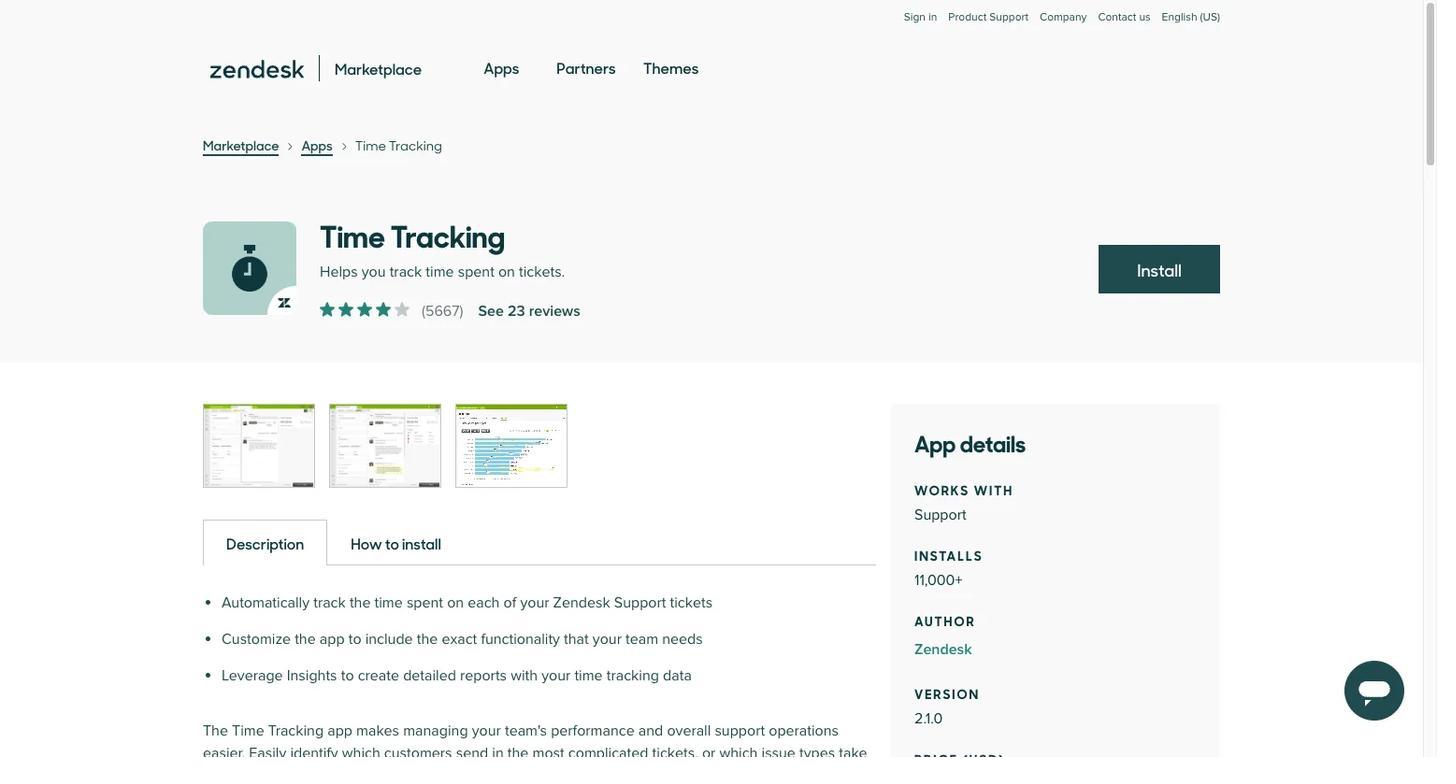 Task type: describe. For each thing, give the bounding box(es) containing it.
english (us) link
[[1162, 10, 1220, 43]]

identify
[[290, 744, 338, 757]]

tracking for time tracking helps you track time spent on tickets.
[[391, 212, 505, 256]]

tracking inside "the time tracking app makes managing your team's performance and overall support operations easier. easily identify which customers send in the most complicated tickets, or which issue types tak"
[[268, 722, 324, 741]]

2.1.0
[[915, 710, 943, 728]]

themes
[[643, 57, 699, 78]]

2 star fill image from the left
[[339, 302, 353, 317]]

author
[[915, 611, 976, 630]]

the
[[203, 722, 228, 741]]

automatically
[[222, 594, 310, 613]]

complicated
[[568, 744, 649, 757]]

easily
[[249, 744, 286, 757]]

time for time tracking helps you track time spent on tickets.
[[320, 212, 385, 256]]

leverage insights to create detailed reports with your time tracking data
[[222, 667, 692, 685]]

product
[[949, 10, 987, 24]]

marketplace
[[203, 136, 279, 154]]

details
[[960, 425, 1026, 459]]

install
[[1137, 258, 1182, 281]]

easier.
[[203, 744, 245, 757]]

zendesk link
[[915, 639, 1197, 661]]

3 preview image of app image from the left
[[456, 405, 567, 487]]

how to install
[[351, 533, 441, 554]]

create
[[358, 667, 399, 685]]

( 5667 )
[[422, 302, 463, 321]]

11,000+
[[915, 571, 963, 590]]

4 star fill image from the left
[[376, 302, 391, 317]]

contact us link
[[1098, 10, 1151, 24]]

most
[[533, 744, 565, 757]]

company
[[1040, 10, 1087, 24]]

contact
[[1098, 10, 1136, 24]]

23
[[508, 302, 525, 321]]

partners
[[557, 57, 616, 78]]

on inside the time tracking helps you track time spent on tickets.
[[498, 263, 515, 281]]

1 vertical spatial to
[[349, 630, 361, 649]]

the up insights on the bottom of page
[[295, 630, 316, 649]]

(us)
[[1200, 10, 1220, 24]]

0 vertical spatial zendesk
[[553, 594, 610, 613]]

to inside 'tab list'
[[385, 533, 399, 554]]

global-navigation-secondary element
[[203, 0, 1220, 43]]

time inside the time tracking helps you track time spent on tickets.
[[426, 263, 454, 281]]

team
[[626, 630, 658, 649]]

tickets,
[[652, 744, 698, 757]]

1 vertical spatial zendesk
[[915, 641, 972, 659]]

)
[[460, 302, 463, 321]]

1 vertical spatial spent
[[407, 594, 443, 613]]

zendesk image
[[210, 60, 304, 79]]

2 vertical spatial to
[[341, 667, 354, 685]]

3 star fill image from the left
[[357, 302, 372, 317]]

reviews
[[529, 302, 580, 321]]

support inside works with support
[[915, 506, 967, 525]]

each
[[468, 594, 500, 613]]

automatically track the time spent on each of your zendesk support tickets
[[222, 594, 713, 613]]

1 preview image of app image from the left
[[204, 405, 314, 487]]

tab list containing description
[[203, 519, 876, 566]]

that
[[564, 630, 589, 649]]

partners link
[[557, 41, 616, 95]]

your right that
[[593, 630, 622, 649]]

1 star fill image from the left
[[320, 302, 335, 317]]

2 vertical spatial time
[[575, 667, 603, 685]]

time tracking helps you track time spent on tickets.
[[320, 212, 565, 281]]

english
[[1162, 10, 1197, 24]]

1 which from the left
[[342, 744, 380, 757]]

installs
[[915, 545, 983, 565]]

time for time tracking
[[355, 137, 386, 154]]

app inside "the time tracking app makes managing your team's performance and overall support operations easier. easily identify which customers send in the most complicated tickets, or which issue types tak"
[[327, 722, 353, 741]]

5667
[[425, 302, 460, 321]]

us
[[1139, 10, 1151, 24]]

tracking
[[607, 667, 659, 685]]

performance
[[551, 722, 635, 741]]

1 vertical spatial track
[[313, 594, 346, 613]]

see 23 reviews
[[478, 302, 580, 321]]

sign in link
[[904, 10, 937, 24]]

team's
[[505, 722, 547, 741]]

operations
[[769, 722, 839, 741]]

you
[[362, 263, 386, 281]]

customize
[[222, 630, 291, 649]]

0 vertical spatial apps link
[[484, 41, 519, 95]]

2 preview image of app image from the left
[[330, 405, 440, 487]]

english (us)
[[1162, 10, 1220, 24]]

leverage
[[222, 667, 283, 685]]

customize the app to include the exact functionality that your team needs
[[222, 630, 703, 649]]

your inside "the time tracking app makes managing your team's performance and overall support operations easier. easily identify which customers send in the most complicated tickets, or which issue types tak"
[[472, 722, 501, 741]]

managing
[[403, 722, 468, 741]]



Task type: locate. For each thing, give the bounding box(es) containing it.
1 vertical spatial with
[[511, 667, 538, 685]]

2 horizontal spatial preview image of app image
[[456, 405, 567, 487]]

1 horizontal spatial with
[[974, 480, 1014, 499]]

1 horizontal spatial on
[[498, 263, 515, 281]]

app details
[[915, 425, 1026, 459]]

on left each
[[447, 594, 464, 613]]

support
[[715, 722, 765, 741]]

0 horizontal spatial which
[[342, 744, 380, 757]]

app
[[915, 425, 956, 459]]

0 horizontal spatial preview image of app image
[[204, 405, 314, 487]]

2 vertical spatial tracking
[[268, 722, 324, 741]]

time
[[426, 263, 454, 281], [375, 594, 403, 613], [575, 667, 603, 685]]

1 horizontal spatial which
[[720, 744, 758, 757]]

0 horizontal spatial with
[[511, 667, 538, 685]]

0 vertical spatial in
[[929, 10, 937, 24]]

issue
[[762, 744, 796, 757]]

version 2.1.0
[[915, 684, 980, 728]]

to left include
[[349, 630, 361, 649]]

track right automatically
[[313, 594, 346, 613]]

which down makes
[[342, 744, 380, 757]]

time up ( 5667 )
[[426, 263, 454, 281]]

0 horizontal spatial on
[[447, 594, 464, 613]]

0 horizontal spatial apps link
[[302, 136, 333, 156]]

0 vertical spatial apps
[[484, 57, 519, 78]]

on left tickets.
[[498, 263, 515, 281]]

2 which from the left
[[720, 744, 758, 757]]

makes
[[356, 722, 399, 741]]

0 horizontal spatial apps
[[302, 136, 333, 154]]

track inside the time tracking helps you track time spent on tickets.
[[390, 263, 422, 281]]

your down that
[[542, 667, 571, 685]]

1 horizontal spatial in
[[929, 10, 937, 24]]

the up include
[[350, 594, 371, 613]]

1 horizontal spatial apps link
[[484, 41, 519, 95]]

2 vertical spatial support
[[614, 594, 666, 613]]

exact
[[442, 630, 477, 649]]

1 horizontal spatial track
[[390, 263, 422, 281]]

apps
[[484, 57, 519, 78], [302, 136, 333, 154]]

contact us
[[1098, 10, 1151, 24]]

on
[[498, 263, 515, 281], [447, 594, 464, 613]]

time up include
[[375, 594, 403, 613]]

time inside the time tracking helps you track time spent on tickets.
[[320, 212, 385, 256]]

1 horizontal spatial apps
[[484, 57, 519, 78]]

1 vertical spatial apps link
[[302, 136, 333, 156]]

how
[[351, 533, 382, 554]]

1 vertical spatial apps
[[302, 136, 333, 154]]

0 horizontal spatial track
[[313, 594, 346, 613]]

the inside "the time tracking app makes managing your team's performance and overall support operations easier. easily identify which customers send in the most complicated tickets, or which issue types tak"
[[508, 744, 529, 757]]

app
[[320, 630, 345, 649], [327, 722, 353, 741]]

0 vertical spatial on
[[498, 263, 515, 281]]

0 horizontal spatial spent
[[407, 594, 443, 613]]

description
[[226, 533, 304, 554]]

or
[[702, 744, 716, 757]]

sign
[[904, 10, 926, 24]]

1 horizontal spatial spent
[[458, 263, 495, 281]]

in right send
[[492, 744, 504, 757]]

tickets.
[[519, 263, 565, 281]]

tracking inside the time tracking helps you track time spent on tickets.
[[391, 212, 505, 256]]

customers
[[384, 744, 452, 757]]

version
[[915, 684, 980, 703]]

insights
[[287, 667, 337, 685]]

of
[[504, 594, 516, 613]]

works
[[915, 480, 970, 499]]

the down team's
[[508, 744, 529, 757]]

which down support
[[720, 744, 758, 757]]

star fill image
[[320, 302, 335, 317], [339, 302, 353, 317], [357, 302, 372, 317], [376, 302, 391, 317]]

0 vertical spatial app
[[320, 630, 345, 649]]

to
[[385, 533, 399, 554], [349, 630, 361, 649], [341, 667, 354, 685]]

support down works on the right
[[915, 506, 967, 525]]

tickets
[[670, 594, 713, 613]]

1 horizontal spatial preview image of app image
[[330, 405, 440, 487]]

0 vertical spatial track
[[390, 263, 422, 281]]

the time tracking app makes managing your team's performance and overall support operations easier. easily identify which customers send in the most complicated tickets, or which issue types tak
[[203, 722, 871, 757]]

tab list
[[203, 519, 876, 566]]

0 horizontal spatial support
[[614, 594, 666, 613]]

track right you
[[390, 263, 422, 281]]

the left exact
[[417, 630, 438, 649]]

0 vertical spatial support
[[990, 10, 1029, 24]]

support up team
[[614, 594, 666, 613]]

types
[[800, 744, 835, 757]]

in right sign
[[929, 10, 937, 24]]

(
[[422, 302, 425, 321]]

send
[[456, 744, 488, 757]]

0 horizontal spatial in
[[492, 744, 504, 757]]

spent up exact
[[407, 594, 443, 613]]

helps
[[320, 263, 358, 281]]

time inside "the time tracking app makes managing your team's performance and overall support operations easier. easily identify which customers send in the most complicated tickets, or which issue types tak"
[[232, 722, 264, 741]]

spent up )
[[458, 263, 495, 281]]

tracking for time tracking
[[389, 137, 442, 154]]

zendesk up that
[[553, 594, 610, 613]]

with down functionality
[[511, 667, 538, 685]]

zendesk
[[553, 594, 610, 613], [915, 641, 972, 659]]

detailed
[[403, 667, 456, 685]]

star fill image
[[395, 302, 410, 317]]

marketplace link
[[203, 136, 279, 156]]

1 horizontal spatial zendesk
[[915, 641, 972, 659]]

1 vertical spatial support
[[915, 506, 967, 525]]

works with support
[[915, 480, 1014, 525]]

needs
[[662, 630, 703, 649]]

support right the product
[[990, 10, 1029, 24]]

1 vertical spatial time
[[320, 212, 385, 256]]

which
[[342, 744, 380, 757], [720, 744, 758, 757]]

0 horizontal spatial time
[[375, 594, 403, 613]]

0 vertical spatial spent
[[458, 263, 495, 281]]

1 vertical spatial in
[[492, 744, 504, 757]]

1 vertical spatial tracking
[[391, 212, 505, 256]]

app up identify
[[327, 722, 353, 741]]

functionality
[[481, 630, 560, 649]]

1 horizontal spatial time
[[426, 263, 454, 281]]

include
[[365, 630, 413, 649]]

in inside "the time tracking app makes managing your team's performance and overall support operations easier. easily identify which customers send in the most complicated tickets, or which issue types tak"
[[492, 744, 504, 757]]

overall
[[667, 722, 711, 741]]

0 vertical spatial time
[[355, 137, 386, 154]]

apps left partners
[[484, 57, 519, 78]]

support
[[990, 10, 1029, 24], [915, 506, 967, 525], [614, 594, 666, 613]]

support inside global-navigation-secondary element
[[990, 10, 1029, 24]]

product support link
[[949, 10, 1029, 24]]

app up insights on the bottom of page
[[320, 630, 345, 649]]

sign in
[[904, 10, 937, 24]]

1 vertical spatial time
[[375, 594, 403, 613]]

preview image of app image
[[204, 405, 314, 487], [330, 405, 440, 487], [456, 405, 567, 487]]

and
[[639, 722, 663, 741]]

spent
[[458, 263, 495, 281], [407, 594, 443, 613]]

your right of at the left bottom of page
[[520, 594, 549, 613]]

zendesk down author
[[915, 641, 972, 659]]

0 vertical spatial to
[[385, 533, 399, 554]]

apps link left partners link
[[484, 41, 519, 95]]

see 23 reviews link
[[478, 300, 580, 323]]

data
[[663, 667, 692, 685]]

0 vertical spatial time
[[426, 263, 454, 281]]

the
[[350, 594, 371, 613], [295, 630, 316, 649], [417, 630, 438, 649], [508, 744, 529, 757]]

reports
[[460, 667, 507, 685]]

with inside works with support
[[974, 480, 1014, 499]]

install
[[402, 533, 441, 554]]

1 vertical spatial app
[[327, 722, 353, 741]]

see
[[478, 302, 504, 321]]

time
[[355, 137, 386, 154], [320, 212, 385, 256], [232, 722, 264, 741]]

0 vertical spatial tracking
[[389, 137, 442, 154]]

your up send
[[472, 722, 501, 741]]

install button
[[1099, 245, 1220, 294]]

0 horizontal spatial zendesk
[[553, 594, 610, 613]]

to left create
[[341, 667, 354, 685]]

company link
[[1040, 10, 1087, 43]]

in inside global-navigation-secondary element
[[929, 10, 937, 24]]

themes link
[[643, 41, 699, 95]]

apps link right marketplace link
[[302, 136, 333, 156]]

with down the details
[[974, 480, 1014, 499]]

spent inside the time tracking helps you track time spent on tickets.
[[458, 263, 495, 281]]

installs 11,000+
[[915, 545, 983, 590]]

0 vertical spatial with
[[974, 480, 1014, 499]]

product support
[[949, 10, 1029, 24]]

1 horizontal spatial support
[[915, 506, 967, 525]]

1 vertical spatial on
[[447, 594, 464, 613]]

2 vertical spatial time
[[232, 722, 264, 741]]

track
[[390, 263, 422, 281], [313, 594, 346, 613]]

with
[[974, 480, 1014, 499], [511, 667, 538, 685]]

apps right marketplace
[[302, 136, 333, 154]]

time down that
[[575, 667, 603, 685]]

2 horizontal spatial support
[[990, 10, 1029, 24]]

2 horizontal spatial time
[[575, 667, 603, 685]]

to right "how"
[[385, 533, 399, 554]]

time tracking
[[355, 137, 442, 154]]



Task type: vqa. For each thing, say whether or not it's contained in the screenshot.
the top app
yes



